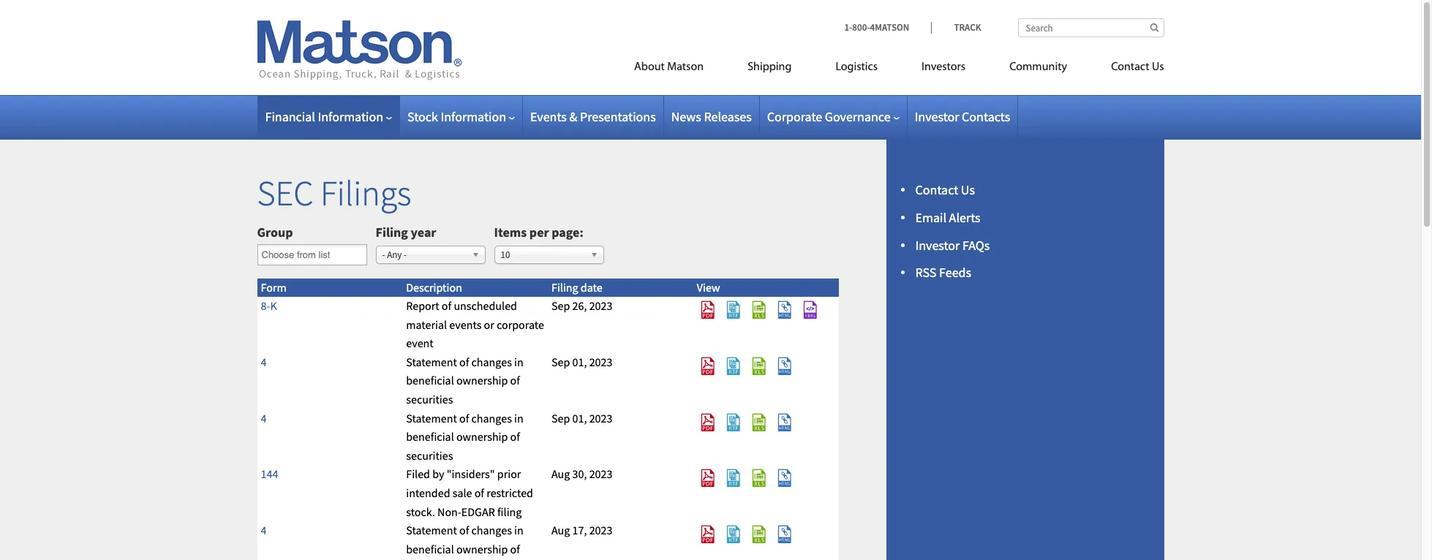 Task type: locate. For each thing, give the bounding box(es) containing it.
filing
[[376, 224, 408, 240], [552, 280, 579, 295]]

information right financial
[[318, 108, 383, 125]]

1 vertical spatial 4
[[261, 411, 267, 426]]

filing date button
[[552, 280, 603, 295]]

filed
[[406, 467, 430, 482]]

corporate governance
[[767, 108, 891, 125]]

contact inside contact us link
[[1112, 61, 1150, 73]]

of right sale
[[475, 486, 484, 501]]

1-800-4matson
[[845, 21, 910, 34]]

sep 01, 2023 up aug 30, 2023
[[552, 411, 613, 426]]

alerts
[[950, 209, 981, 226]]

4 link down '144' link
[[261, 523, 267, 538]]

sep up aug 30, 2023
[[552, 411, 570, 426]]

investor faqs
[[916, 237, 990, 254]]

0 vertical spatial contact us
[[1112, 61, 1165, 73]]

1 beneficial from the top
[[406, 374, 454, 388]]

0 horizontal spatial -
[[382, 248, 385, 261]]

sep 01, 2023
[[552, 355, 613, 369], [552, 411, 613, 426]]

sep for 8-k link
[[552, 299, 570, 313]]

1 sep 01, 2023 from the top
[[552, 355, 613, 369]]

1 ownership from the top
[[457, 374, 508, 388]]

1 vertical spatial filing
[[552, 280, 579, 295]]

sep for second 4 'link' from the bottom
[[552, 411, 570, 426]]

contact
[[1112, 61, 1150, 73], [916, 181, 959, 198]]

securities
[[406, 392, 453, 407], [406, 448, 453, 463]]

corporate
[[767, 108, 823, 125]]

2 sep from the top
[[552, 355, 570, 369]]

items per page
[[494, 224, 580, 240]]

investor contacts
[[915, 108, 1011, 125]]

0 vertical spatial in
[[514, 355, 524, 369]]

1 aug from the top
[[552, 467, 570, 482]]

0 vertical spatial securities
[[406, 392, 453, 407]]

1 vertical spatial in
[[514, 411, 524, 426]]

1 sep from the top
[[552, 299, 570, 313]]

of down edgar
[[460, 523, 469, 538]]

changes
[[472, 355, 512, 369], [472, 411, 512, 426], [472, 523, 512, 538]]

of
[[442, 299, 452, 313], [460, 355, 469, 369], [510, 374, 520, 388], [460, 411, 469, 426], [510, 430, 520, 444], [475, 486, 484, 501], [460, 523, 469, 538]]

2 vertical spatial ownership
[[457, 542, 508, 557]]

of down the description button
[[442, 299, 452, 313]]

4 link down 8-
[[261, 355, 267, 369]]

1 vertical spatial sep
[[552, 355, 570, 369]]

in down corporate
[[514, 355, 524, 369]]

us inside contact us link
[[1152, 61, 1165, 73]]

0 vertical spatial beneficial
[[406, 374, 454, 388]]

investor contacts link
[[915, 108, 1011, 125]]

1 vertical spatial ownership
[[457, 430, 508, 444]]

in down filing
[[514, 523, 524, 538]]

stock.
[[406, 505, 435, 519]]

of down 'events'
[[460, 355, 469, 369]]

sep left 26,
[[552, 299, 570, 313]]

filing up 26,
[[552, 280, 579, 295]]

contact us link up email alerts link
[[916, 181, 975, 198]]

1 vertical spatial investor
[[916, 237, 960, 254]]

contact up the email
[[916, 181, 959, 198]]

1 vertical spatial statement of changes in beneficial ownership of securities
[[406, 411, 524, 463]]

investors
[[922, 61, 966, 73]]

2 aug from the top
[[552, 523, 570, 538]]

1 - from the left
[[382, 248, 385, 261]]

1 vertical spatial changes
[[472, 411, 512, 426]]

ownership up "insiders"
[[457, 430, 508, 444]]

us down search icon
[[1152, 61, 1165, 73]]

- any - link
[[376, 246, 486, 264]]

in up prior
[[514, 411, 524, 426]]

2 2023 from the top
[[590, 355, 613, 369]]

1 vertical spatial 01,
[[573, 411, 587, 426]]

aug 17, 2023
[[552, 523, 613, 538]]

3 beneficial from the top
[[406, 542, 454, 557]]

0 vertical spatial sep 01, 2023
[[552, 355, 613, 369]]

2023 for first 4 'link' from the bottom of the page
[[590, 523, 613, 538]]

information right stock
[[441, 108, 506, 125]]

0 vertical spatial 01,
[[573, 355, 587, 369]]

1 vertical spatial sep 01, 2023
[[552, 411, 613, 426]]

0 vertical spatial us
[[1152, 61, 1165, 73]]

filings
[[320, 171, 412, 215]]

0 vertical spatial changes
[[472, 355, 512, 369]]

material
[[406, 317, 447, 332]]

rss feeds link
[[916, 264, 972, 281]]

2 vertical spatial sep
[[552, 411, 570, 426]]

2 vertical spatial in
[[514, 523, 524, 538]]

&
[[570, 108, 578, 125]]

community
[[1010, 61, 1068, 73]]

description
[[406, 280, 462, 295]]

statement of changes in beneficial ownership of securities down 'events'
[[406, 355, 524, 407]]

aug left 30,
[[552, 467, 570, 482]]

4 down 8-
[[261, 355, 267, 369]]

of up prior
[[510, 430, 520, 444]]

community link
[[988, 54, 1090, 84]]

items
[[494, 224, 527, 240]]

events & presentations
[[531, 108, 656, 125]]

email
[[916, 209, 947, 226]]

us up alerts
[[961, 181, 975, 198]]

changes down or
[[472, 355, 512, 369]]

aug left 17,
[[552, 523, 570, 538]]

1 horizontal spatial contact
[[1112, 61, 1150, 73]]

2 changes from the top
[[472, 411, 512, 426]]

Choose from Group text field
[[262, 246, 349, 264]]

beneficial down event
[[406, 374, 454, 388]]

0 horizontal spatial information
[[318, 108, 383, 125]]

top menu navigation
[[569, 54, 1165, 84]]

0 horizontal spatial filing
[[376, 224, 408, 240]]

0 vertical spatial 4 link
[[261, 355, 267, 369]]

800-
[[853, 21, 871, 34]]

in inside statement of changes in beneficial ownership o
[[514, 523, 524, 538]]

2 vertical spatial beneficial
[[406, 542, 454, 557]]

changes up prior
[[472, 411, 512, 426]]

1-800-4matson link
[[845, 21, 932, 34]]

statement down event
[[406, 355, 457, 369]]

2 vertical spatial 4 link
[[261, 523, 267, 538]]

date
[[581, 280, 603, 295]]

statement of changes in beneficial ownership of securities up "insiders"
[[406, 411, 524, 463]]

1 horizontal spatial contact us link
[[1090, 54, 1165, 84]]

4 2023 from the top
[[590, 467, 613, 482]]

investor down "investors" link
[[915, 108, 960, 125]]

30,
[[573, 467, 587, 482]]

in for second 4 'link' from the bottom
[[514, 411, 524, 426]]

2 vertical spatial 4
[[261, 523, 267, 538]]

0 horizontal spatial contact us
[[916, 181, 975, 198]]

1 2023 from the top
[[590, 299, 613, 313]]

-
[[382, 248, 385, 261], [404, 248, 407, 261]]

0 vertical spatial sep
[[552, 299, 570, 313]]

investor faqs link
[[916, 237, 990, 254]]

contact us link
[[1090, 54, 1165, 84], [916, 181, 975, 198]]

1 horizontal spatial information
[[441, 108, 506, 125]]

1 vertical spatial contact
[[916, 181, 959, 198]]

rss feeds
[[916, 264, 972, 281]]

statement of changes in beneficial ownership of securities for second 4 'link' from the bottom
[[406, 411, 524, 463]]

sale
[[453, 486, 472, 501]]

statement inside statement of changes in beneficial ownership o
[[406, 523, 457, 538]]

1 vertical spatial securities
[[406, 448, 453, 463]]

2023 down sep 26, 2023
[[590, 355, 613, 369]]

form
[[261, 280, 287, 295]]

1 securities from the top
[[406, 392, 453, 407]]

statement up by in the bottom left of the page
[[406, 411, 457, 426]]

3 ownership from the top
[[457, 542, 508, 557]]

2 information from the left
[[441, 108, 506, 125]]

1 horizontal spatial filing
[[552, 280, 579, 295]]

0 vertical spatial statement
[[406, 355, 457, 369]]

0 vertical spatial filing
[[376, 224, 408, 240]]

2 vertical spatial statement
[[406, 523, 457, 538]]

4 down '144' link
[[261, 523, 267, 538]]

sec filings
[[257, 171, 412, 215]]

contact down search search box
[[1112, 61, 1150, 73]]

2 - from the left
[[404, 248, 407, 261]]

1 vertical spatial 4 link
[[261, 411, 267, 426]]

2023 right 17,
[[590, 523, 613, 538]]

4
[[261, 355, 267, 369], [261, 411, 267, 426], [261, 523, 267, 538]]

beneficial down stock.
[[406, 542, 454, 557]]

of inside filed by "insiders" prior intended sale of restricted stock. non-edgar filing
[[475, 486, 484, 501]]

securities down event
[[406, 392, 453, 407]]

8-k link
[[261, 299, 277, 313]]

ownership inside statement of changes in beneficial ownership o
[[457, 542, 508, 557]]

3 statement from the top
[[406, 523, 457, 538]]

information for financial information
[[318, 108, 383, 125]]

3 changes from the top
[[472, 523, 512, 538]]

of inside statement of changes in beneficial ownership o
[[460, 523, 469, 538]]

contact us up email alerts link
[[916, 181, 975, 198]]

in
[[514, 355, 524, 369], [514, 411, 524, 426], [514, 523, 524, 538]]

1 horizontal spatial us
[[1152, 61, 1165, 73]]

2023 up aug 30, 2023
[[590, 411, 613, 426]]

0 vertical spatial ownership
[[457, 374, 508, 388]]

shipping
[[748, 61, 792, 73]]

1 vertical spatial aug
[[552, 523, 570, 538]]

1 vertical spatial beneficial
[[406, 430, 454, 444]]

0 vertical spatial investor
[[915, 108, 960, 125]]

feeds
[[940, 264, 972, 281]]

investor up rss feeds link
[[916, 237, 960, 254]]

0 horizontal spatial contact
[[916, 181, 959, 198]]

filing up - any -
[[376, 224, 408, 240]]

logistics
[[836, 61, 878, 73]]

ownership
[[457, 374, 508, 388], [457, 430, 508, 444], [457, 542, 508, 557]]

2023
[[590, 299, 613, 313], [590, 355, 613, 369], [590, 411, 613, 426], [590, 467, 613, 482], [590, 523, 613, 538]]

securities up by in the bottom left of the page
[[406, 448, 453, 463]]

statement down stock.
[[406, 523, 457, 538]]

- left any on the left
[[382, 248, 385, 261]]

01, down 26,
[[573, 355, 587, 369]]

4 up '144' link
[[261, 411, 267, 426]]

3 2023 from the top
[[590, 411, 613, 426]]

ownership down edgar
[[457, 542, 508, 557]]

logistics link
[[814, 54, 900, 84]]

8-k
[[261, 299, 277, 313]]

1 4 link from the top
[[261, 355, 267, 369]]

email alerts link
[[916, 209, 981, 226]]

"insiders"
[[447, 467, 495, 482]]

1 horizontal spatial contact us
[[1112, 61, 1165, 73]]

3 sep from the top
[[552, 411, 570, 426]]

3 in from the top
[[514, 523, 524, 538]]

aug
[[552, 467, 570, 482], [552, 523, 570, 538]]

None search field
[[1018, 18, 1165, 37]]

contact us
[[1112, 61, 1165, 73], [916, 181, 975, 198]]

5 2023 from the top
[[590, 523, 613, 538]]

ownership for third 4 'link' from the bottom of the page
[[457, 374, 508, 388]]

information
[[318, 108, 383, 125], [441, 108, 506, 125]]

edgar
[[462, 505, 495, 519]]

ownership down or
[[457, 374, 508, 388]]

2 securities from the top
[[406, 448, 453, 463]]

events
[[531, 108, 567, 125]]

1 vertical spatial statement
[[406, 411, 457, 426]]

4 link
[[261, 355, 267, 369], [261, 411, 267, 426], [261, 523, 267, 538]]

2023 right 30,
[[590, 467, 613, 482]]

2 ownership from the top
[[457, 430, 508, 444]]

2 statement of changes in beneficial ownership of securities from the top
[[406, 411, 524, 463]]

aug 30, 2023
[[552, 467, 613, 482]]

0 vertical spatial contact us link
[[1090, 54, 1165, 84]]

group
[[257, 224, 293, 240]]

sep 01, 2023 down sep 26, 2023
[[552, 355, 613, 369]]

0 vertical spatial aug
[[552, 467, 570, 482]]

2 in from the top
[[514, 411, 524, 426]]

stock information link
[[408, 108, 515, 125]]

4 link up '144' link
[[261, 411, 267, 426]]

0 vertical spatial contact
[[1112, 61, 1150, 73]]

1 4 from the top
[[261, 355, 267, 369]]

financial information
[[265, 108, 383, 125]]

1 statement of changes in beneficial ownership of securities from the top
[[406, 355, 524, 407]]

filed by "insiders" prior intended sale of restricted stock. non-edgar filing
[[406, 467, 533, 519]]

changes down edgar
[[472, 523, 512, 538]]

filing for filing date
[[552, 280, 579, 295]]

presentations
[[580, 108, 656, 125]]

statement of changes in beneficial ownership of securities
[[406, 355, 524, 407], [406, 411, 524, 463]]

- right any on the left
[[404, 248, 407, 261]]

2 beneficial from the top
[[406, 430, 454, 444]]

1 vertical spatial contact us link
[[916, 181, 975, 198]]

0 vertical spatial statement of changes in beneficial ownership of securities
[[406, 355, 524, 407]]

sep
[[552, 299, 570, 313], [552, 355, 570, 369], [552, 411, 570, 426]]

1 in from the top
[[514, 355, 524, 369]]

8-
[[261, 299, 270, 313]]

1 horizontal spatial -
[[404, 248, 407, 261]]

shipping link
[[726, 54, 814, 84]]

about matson
[[634, 61, 704, 73]]

0 vertical spatial 4
[[261, 355, 267, 369]]

of down corporate
[[510, 374, 520, 388]]

beneficial up by in the bottom left of the page
[[406, 430, 454, 444]]

01, up 30,
[[573, 411, 587, 426]]

1 information from the left
[[318, 108, 383, 125]]

2023 down date
[[590, 299, 613, 313]]

Search search field
[[1018, 18, 1165, 37]]

sep down sep 26, 2023
[[552, 355, 570, 369]]

contact us link down search icon
[[1090, 54, 1165, 84]]

contact us down search icon
[[1112, 61, 1165, 73]]

0 horizontal spatial us
[[961, 181, 975, 198]]

2 vertical spatial changes
[[472, 523, 512, 538]]



Task type: vqa. For each thing, say whether or not it's contained in the screenshot.


Task type: describe. For each thing, give the bounding box(es) containing it.
2 4 from the top
[[261, 411, 267, 426]]

filing
[[498, 505, 522, 519]]

144 link
[[261, 467, 278, 482]]

intended
[[406, 486, 450, 501]]

or
[[484, 317, 495, 332]]

1-
[[845, 21, 853, 34]]

securities for third 4 'link' from the bottom of the page
[[406, 392, 453, 407]]

contact us inside top menu navigation
[[1112, 61, 1165, 73]]

by
[[433, 467, 445, 482]]

per
[[530, 224, 549, 240]]

1 01, from the top
[[573, 355, 587, 369]]

sep 26, 2023
[[552, 299, 613, 313]]

of up "insiders"
[[460, 411, 469, 426]]

search image
[[1151, 23, 1160, 32]]

2023 for 8-k link
[[590, 299, 613, 313]]

2 4 link from the top
[[261, 411, 267, 426]]

sep for third 4 'link' from the bottom of the page
[[552, 355, 570, 369]]

2 01, from the top
[[573, 411, 587, 426]]

144
[[261, 467, 278, 482]]

page
[[552, 224, 580, 240]]

2023 for third 4 'link' from the bottom of the page
[[590, 355, 613, 369]]

filing date
[[552, 280, 603, 295]]

sec
[[257, 171, 313, 215]]

aug for aug 30, 2023
[[552, 467, 570, 482]]

1 changes from the top
[[472, 355, 512, 369]]

view
[[697, 280, 720, 295]]

2 sep 01, 2023 from the top
[[552, 411, 613, 426]]

restricted
[[487, 486, 533, 501]]

in for third 4 'link' from the bottom of the page
[[514, 355, 524, 369]]

form button
[[261, 280, 287, 295]]

k
[[270, 299, 277, 313]]

aug for aug 17, 2023
[[552, 523, 570, 538]]

email alerts
[[916, 209, 981, 226]]

governance
[[825, 108, 891, 125]]

any
[[387, 248, 402, 261]]

news releases link
[[672, 108, 752, 125]]

0 horizontal spatial contact us link
[[916, 181, 975, 198]]

releases
[[704, 108, 752, 125]]

contacts
[[962, 108, 1011, 125]]

about
[[634, 61, 665, 73]]

financial information link
[[265, 108, 392, 125]]

in for first 4 'link' from the bottom of the page
[[514, 523, 524, 538]]

year
[[411, 224, 437, 240]]

investor for investor contacts
[[915, 108, 960, 125]]

description button
[[406, 280, 462, 295]]

3 4 from the top
[[261, 523, 267, 538]]

report of unscheduled material events or corporate event
[[406, 299, 544, 351]]

changes inside statement of changes in beneficial ownership o
[[472, 523, 512, 538]]

1 vertical spatial us
[[961, 181, 975, 198]]

2023 for '144' link
[[590, 467, 613, 482]]

faqs
[[963, 237, 990, 254]]

events & presentations link
[[531, 108, 656, 125]]

investors link
[[900, 54, 988, 84]]

rss
[[916, 264, 937, 281]]

securities for second 4 'link' from the bottom
[[406, 448, 453, 463]]

1 vertical spatial contact us
[[916, 181, 975, 198]]

stock information
[[408, 108, 506, 125]]

2 statement from the top
[[406, 411, 457, 426]]

track link
[[932, 21, 982, 34]]

about matson link
[[613, 54, 726, 84]]

3 4 link from the top
[[261, 523, 267, 538]]

17,
[[573, 523, 587, 538]]

information for stock information
[[441, 108, 506, 125]]

news releases
[[672, 108, 752, 125]]

non-
[[438, 505, 462, 519]]

26,
[[573, 299, 587, 313]]

events
[[450, 317, 482, 332]]

stock
[[408, 108, 438, 125]]

of inside report of unscheduled material events or corporate event
[[442, 299, 452, 313]]

news
[[672, 108, 702, 125]]

corporate
[[497, 317, 544, 332]]

4matson
[[871, 21, 910, 34]]

statement of changes in beneficial ownership of securities for third 4 'link' from the bottom of the page
[[406, 355, 524, 407]]

statement of changes in beneficial ownership o
[[406, 523, 524, 561]]

report
[[406, 299, 440, 313]]

unscheduled
[[454, 299, 517, 313]]

beneficial inside statement of changes in beneficial ownership o
[[406, 542, 454, 557]]

event
[[406, 336, 434, 351]]

filing year
[[376, 224, 437, 240]]

investor for investor faqs
[[916, 237, 960, 254]]

track
[[955, 21, 982, 34]]

ownership for second 4 'link' from the bottom
[[457, 430, 508, 444]]

ownership for first 4 'link' from the bottom of the page
[[457, 542, 508, 557]]

financial
[[265, 108, 315, 125]]

- any -
[[382, 248, 407, 261]]

2023 for second 4 'link' from the bottom
[[590, 411, 613, 426]]

matson
[[668, 61, 704, 73]]

matson image
[[257, 20, 462, 80]]

prior
[[497, 467, 521, 482]]

filing for filing year
[[376, 224, 408, 240]]

10
[[501, 248, 510, 261]]

corporate governance link
[[767, 108, 900, 125]]

1 statement from the top
[[406, 355, 457, 369]]



